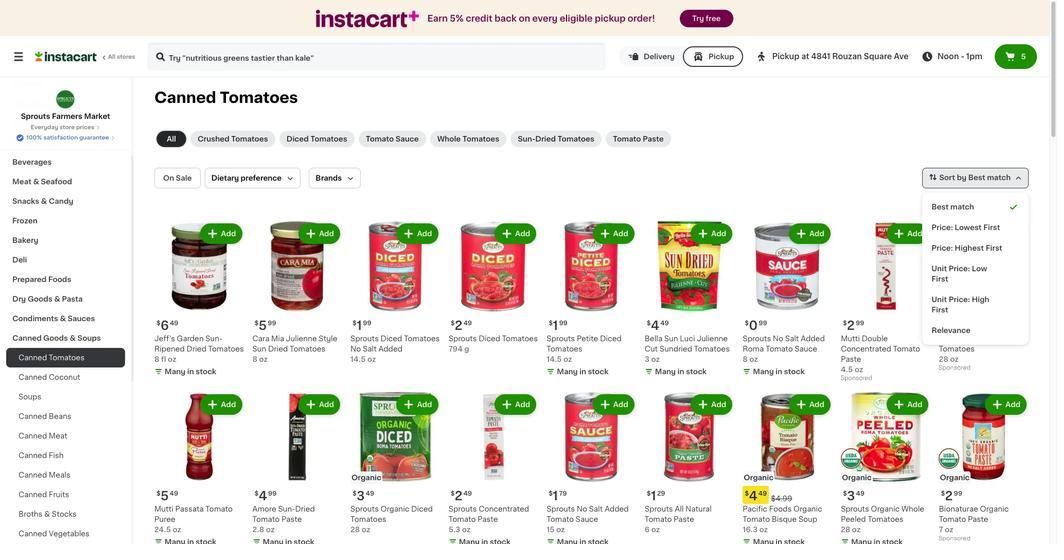 Task type: describe. For each thing, give the bounding box(es) containing it.
dried inside amore sun-dried tomato paste 2.8 oz
[[295, 506, 315, 513]]

add for sprouts concentrated tomato paste
[[515, 401, 530, 408]]

$ 1 79
[[549, 490, 567, 502]]

$ inside "element"
[[745, 491, 749, 497]]

canned fish
[[19, 452, 64, 459]]

all for all stores
[[108, 54, 115, 60]]

luci
[[680, 335, 695, 342]]

snacks
[[12, 198, 39, 205]]

tomatoes inside the canned tomatoes link
[[49, 354, 85, 361]]

add for sprouts no salt added tomato sauce
[[613, 401, 628, 408]]

1 vertical spatial soups
[[19, 393, 41, 401]]

0 vertical spatial canned tomatoes
[[154, 90, 298, 105]]

canned vegetables
[[19, 530, 90, 537]]

49 for jeff's garden sun- ripened dried tomatoes
[[170, 320, 178, 326]]

organic inside pacific foods organic tomato bisque soup 16.3 oz
[[794, 506, 823, 513]]

match inside option
[[951, 203, 974, 211]]

add button for sprouts no salt added roma tomato sauce
[[790, 224, 830, 243]]

on
[[519, 14, 530, 23]]

market
[[84, 113, 110, 120]]

0 vertical spatial soups
[[78, 335, 101, 342]]

6 inside sprouts all natural tomato paste 6 oz
[[645, 526, 650, 533]]

by
[[957, 174, 967, 181]]

fruits
[[49, 491, 69, 498]]

price: lowest first
[[932, 224, 1000, 231]]

tomatoes inside sprouts petite diced tomatoes 14.5 oz
[[547, 345, 583, 352]]

tomato paste
[[613, 135, 664, 143]]

$ 2 99 for bionaturae
[[941, 490, 963, 502]]

diced inside sprouts petite diced tomatoes 14.5 oz
[[600, 335, 622, 342]]

crushed tomatoes
[[198, 135, 268, 143]]

mutti for mutti passata tomato puree 24.5 oz
[[154, 506, 174, 513]]

0 horizontal spatial sauce
[[396, 135, 419, 143]]

condiments & sauces
[[12, 315, 95, 322]]

$ for sprouts concentrated tomato paste
[[451, 491, 455, 497]]

all stores link
[[35, 42, 136, 71]]

$ 6 49
[[156, 319, 178, 331]]

whole inside sprouts organic whole peeled tomatoes 28 oz
[[902, 506, 925, 513]]

29
[[657, 491, 665, 497]]

sponsored badge image for 4
[[939, 365, 970, 371]]

goods for canned
[[43, 335, 68, 342]]

$ 2 49 for sprouts diced tomatoes
[[451, 319, 472, 331]]

3 for sprouts organic whole peeled tomatoes
[[847, 490, 855, 502]]

$ for sprouts all natural tomato paste
[[647, 491, 651, 497]]

bisque
[[772, 516, 797, 523]]

best inside field
[[969, 174, 986, 181]]

price: inside unit price: high first
[[949, 296, 970, 303]]

no inside sprouts diced tomatoes no salt added 14.5 oz
[[351, 345, 361, 352]]

deli link
[[6, 250, 125, 270]]

Search field
[[148, 43, 605, 70]]

first right lowest
[[984, 224, 1000, 231]]

canned for canned coconut 'link'
[[19, 374, 47, 381]]

100% satisfaction guarantee button
[[16, 132, 115, 142]]

tomatoes inside 'cara mia julienne style sun dried tomatoes 8 oz'
[[290, 345, 326, 352]]

sun-dried tomatoes link
[[511, 131, 602, 147]]

product group containing 6
[[154, 221, 244, 379]]

price: inside unit price: low first
[[949, 265, 970, 272]]

dietary preference
[[211, 175, 282, 182]]

sprouts for sprouts all natural tomato paste 6 oz
[[645, 506, 673, 513]]

2 for sprouts diced tomatoes
[[455, 319, 463, 331]]

ripened
[[154, 345, 185, 352]]

julienne inside 'cara mia julienne style sun dried tomatoes 8 oz'
[[286, 335, 317, 342]]

add button for sprouts organic diced tomatoes
[[398, 395, 437, 414]]

coconut
[[49, 374, 80, 381]]

canned for the canned vegetables link
[[19, 530, 47, 537]]

oz inside mutti double concentrated tomato paste 4.5 oz
[[855, 366, 864, 373]]

stock for 4
[[686, 368, 707, 375]]

many in stock for 0
[[753, 368, 805, 375]]

unit price: high first
[[932, 296, 990, 314]]

brands inside sprouts brands link
[[43, 100, 70, 107]]

5 inside button
[[1021, 53, 1026, 60]]

0 vertical spatial $ 4 49
[[647, 319, 669, 331]]

recipes link
[[6, 74, 125, 94]]

canned vegetables link
[[6, 524, 125, 544]]

earn
[[428, 14, 448, 23]]

$ for bionaturae organic tomato paste
[[941, 491, 945, 497]]

oz inside sprouts organic whole peeled tomatoes 28 oz
[[852, 526, 861, 533]]

sun- inside amore sun-dried tomato paste 2.8 oz
[[278, 506, 295, 513]]

jeff's garden sun- ripened dried tomatoes 8 fl oz
[[154, 335, 244, 363]]

in for 4
[[678, 368, 684, 375]]

amore
[[253, 506, 276, 513]]

add button for sprouts diced tomatoes no salt added
[[398, 224, 437, 243]]

back
[[495, 14, 517, 23]]

concentrated inside mutti double concentrated tomato paste 4.5 oz
[[841, 345, 892, 352]]

5%
[[450, 14, 464, 23]]

sprouts for sprouts no salt added tomato sauce 15 oz
[[547, 506, 575, 513]]

product group containing 0
[[743, 221, 833, 379]]

dried inside 'cara mia julienne style sun dried tomatoes 8 oz'
[[268, 345, 288, 352]]

add button for sprouts organic whole peeled tomatoes
[[888, 395, 928, 414]]

beans
[[49, 413, 71, 420]]

99 for mutti double concentrated tomato paste
[[856, 320, 865, 326]]

eggs
[[42, 139, 60, 146]]

price: highest first option
[[927, 238, 1025, 258]]

diced tomatoes
[[287, 135, 347, 143]]

sprouts for sprouts petite diced tomatoes 14.5 oz
[[547, 335, 575, 342]]

$ 0 99
[[745, 319, 767, 331]]

mutti for mutti double concentrated tomato paste 4.5 oz
[[841, 335, 860, 342]]

add for cara mia julienne style sun dried tomatoes
[[319, 230, 334, 237]]

mutti inside 4 mutti peeled whole tomatoes 28 oz
[[939, 335, 958, 342]]

$ for cara mia julienne style sun dried tomatoes
[[255, 320, 259, 326]]

meat & seafood
[[12, 178, 72, 185]]

no for 0
[[773, 335, 784, 342]]

14.5 inside sprouts diced tomatoes no salt added 14.5 oz
[[351, 355, 366, 363]]

tomato inside mutti double concentrated tomato paste 4.5 oz
[[893, 345, 921, 352]]

add for amore sun-dried tomato paste
[[319, 401, 334, 408]]

sun inside bella sun luci julienne cut sundried tomatoes 3 oz
[[664, 335, 678, 342]]

snacks & candy link
[[6, 192, 125, 211]]

add button for bella sun luci julienne cut sundried tomatoes
[[692, 224, 732, 243]]

$ 4 99
[[255, 490, 277, 502]]

$ for sprouts diced tomatoes no salt added
[[353, 320, 357, 326]]

unit price: high first option
[[927, 289, 1025, 320]]

& up the canned tomatoes link
[[70, 335, 76, 342]]

foods for prepared
[[48, 276, 71, 283]]

match inside field
[[987, 174, 1011, 181]]

in for 0
[[776, 368, 783, 375]]

tomato sauce
[[366, 135, 419, 143]]

canned fruits
[[19, 491, 69, 498]]

canned for canned beans link
[[19, 413, 47, 420]]

salt for 0
[[785, 335, 799, 342]]

sort
[[940, 174, 955, 181]]

whole tomatoes link
[[430, 131, 507, 147]]

oz inside mutti passata tomato puree 24.5 oz
[[173, 526, 181, 533]]

$ for sprouts no salt added tomato sauce
[[549, 491, 553, 497]]

add for sprouts organic diced tomatoes
[[417, 401, 432, 408]]

$ 2 49 for sprouts concentrated tomato paste
[[451, 490, 472, 502]]

all inside sprouts all natural tomato paste 6 oz
[[675, 506, 684, 513]]

dry
[[12, 295, 26, 303]]

dietary
[[211, 175, 239, 182]]

14.5 inside sprouts petite diced tomatoes 14.5 oz
[[547, 355, 562, 363]]

julienne inside bella sun luci julienne cut sundried tomatoes 3 oz
[[697, 335, 728, 342]]

guarantee
[[79, 135, 109, 141]]

meat & seafood link
[[6, 172, 125, 192]]

organic inside sprouts organic diced tomatoes 28 oz
[[381, 506, 410, 513]]

whole inside 4 mutti peeled whole tomatoes 28 oz
[[987, 335, 1010, 342]]

add for sprouts diced tomatoes no salt added
[[417, 230, 432, 237]]

oz inside amore sun-dried tomato paste 2.8 oz
[[266, 526, 275, 533]]

canned fish link
[[6, 446, 125, 465]]

delivery button
[[619, 46, 683, 67]]

try
[[692, 15, 704, 22]]

paste inside sprouts concentrated tomato paste 5.3 oz
[[478, 516, 498, 523]]

sprouts farmers market link
[[21, 90, 110, 121]]

sprouts for sprouts farmers market
[[21, 113, 50, 120]]

many in stock for 4
[[655, 368, 707, 375]]

on sale button
[[154, 168, 201, 188]]

tomatoes inside whole tomatoes link
[[463, 135, 499, 143]]

tomatoes inside 4 mutti peeled whole tomatoes 28 oz
[[939, 345, 975, 352]]

broths
[[19, 511, 42, 518]]

many for 1
[[557, 368, 578, 375]]

1 horizontal spatial meat
[[49, 432, 67, 440]]

prices
[[76, 125, 94, 130]]

0 horizontal spatial 6
[[161, 319, 169, 331]]

pickup at 4841 rouzan square ave
[[772, 53, 909, 60]]

sauce inside sprouts no salt added tomato sauce 15 oz
[[576, 516, 598, 523]]

broths & stocks
[[19, 511, 77, 518]]

tomatoes inside crushed tomatoes link
[[231, 135, 268, 143]]

5 for $ 5 49
[[161, 490, 169, 502]]

28 inside sprouts organic diced tomatoes 28 oz
[[351, 526, 360, 533]]

credit
[[466, 14, 493, 23]]

sprouts for sprouts concentrated tomato paste 5.3 oz
[[449, 506, 477, 513]]

$ for sprouts organic diced tomatoes
[[353, 491, 357, 497]]

stock for 0
[[784, 368, 805, 375]]

add for sprouts organic whole peeled tomatoes
[[908, 401, 923, 408]]

canned for the canned tomatoes link
[[19, 354, 47, 361]]

$ 1 99 for sprouts diced tomatoes no salt added
[[353, 319, 372, 331]]

sprouts for sprouts diced tomatoes 794 g
[[449, 335, 477, 342]]

oz inside sprouts organic diced tomatoes 28 oz
[[362, 526, 370, 533]]

tomato inside sprouts no salt added tomato sauce 15 oz
[[547, 516, 574, 523]]

canned coconut link
[[6, 368, 125, 387]]

tomato inside sprouts no salt added roma tomato sauce 8 oz
[[766, 345, 793, 352]]

paste inside bionaturae organic tomato paste 7 oz
[[968, 516, 989, 523]]

tomato paste link
[[606, 131, 671, 147]]

8 for cara mia julienne style sun dried tomatoes 8 oz
[[253, 356, 257, 363]]

28 for sprouts
[[841, 526, 851, 533]]

in for 6
[[187, 368, 194, 375]]

canned fruits link
[[6, 485, 125, 505]]

sprouts for sprouts organic diced tomatoes 28 oz
[[351, 506, 379, 513]]

4 inside "element"
[[749, 490, 758, 502]]

bakery
[[12, 237, 38, 244]]

canned tomatoes link
[[6, 348, 125, 368]]

add for sprouts all natural tomato paste
[[712, 401, 727, 408]]

oz inside bella sun luci julienne cut sundried tomatoes 3 oz
[[651, 356, 660, 363]]

canned up all link
[[154, 90, 216, 105]]

$ 2 99 for mutti
[[843, 319, 865, 331]]

1 for sprouts no salt added tomato sauce
[[553, 490, 558, 502]]

petite
[[577, 335, 598, 342]]

3 inside bella sun luci julienne cut sundried tomatoes 3 oz
[[645, 356, 650, 363]]

100% satisfaction guarantee
[[26, 135, 109, 141]]

16.3
[[743, 526, 758, 533]]

dietary preference button
[[205, 168, 301, 188]]

every
[[532, 14, 558, 23]]

peeled inside sprouts organic whole peeled tomatoes 28 oz
[[841, 516, 866, 523]]

$ 5 99
[[255, 319, 276, 331]]

diced inside sprouts diced tomatoes 794 g
[[479, 335, 500, 342]]

price: highest first
[[932, 245, 1003, 252]]

delivery
[[644, 53, 675, 60]]

add button for pacific foods organic tomato bisque soup
[[790, 395, 830, 414]]

28 for 4
[[939, 356, 949, 363]]

sprouts petite diced tomatoes 14.5 oz
[[547, 335, 622, 363]]

fl
[[161, 355, 166, 363]]

diced inside sprouts diced tomatoes no salt added 14.5 oz
[[381, 335, 402, 342]]

49 for sprouts diced tomatoes
[[464, 320, 472, 326]]

first inside unit price: high first
[[932, 306, 949, 314]]

amore sun-dried tomato paste 2.8 oz
[[253, 506, 315, 533]]

sprouts for sprouts diced tomatoes no salt added 14.5 oz
[[351, 335, 379, 342]]

dairy & eggs link
[[6, 133, 125, 152]]

organic inside bionaturae organic tomato paste 7 oz
[[980, 506, 1009, 513]]

add for pacific foods organic tomato bisque soup
[[810, 401, 825, 408]]

canned coconut
[[19, 374, 80, 381]]

0 horizontal spatial meat
[[12, 178, 31, 185]]

tomatoes inside sun-dried tomatoes link
[[558, 135, 595, 143]]

whole tomatoes
[[437, 135, 499, 143]]

sprouts for sprouts organic whole peeled tomatoes 28 oz
[[841, 506, 869, 513]]

diced inside diced tomatoes link
[[287, 135, 309, 143]]

oz inside sprouts concentrated tomato paste 5.3 oz
[[462, 526, 471, 533]]

pickup for pickup
[[709, 53, 734, 60]]

$ for jeff's garden sun- ripened dried tomatoes
[[156, 320, 161, 326]]

sprouts farmers market logo image
[[56, 90, 75, 109]]

oz inside pacific foods organic tomato bisque soup 16.3 oz
[[760, 526, 768, 533]]

Best match Sort by field
[[923, 168, 1029, 188]]

$ for sprouts petite diced tomatoes
[[549, 320, 553, 326]]

paste inside mutti double concentrated tomato paste 4.5 oz
[[841, 356, 862, 363]]

sort by list box
[[923, 193, 1029, 345]]

goods for dry
[[28, 295, 52, 303]]

bella
[[645, 335, 663, 342]]

brands button
[[309, 168, 361, 188]]

price: lowest first option
[[927, 217, 1025, 238]]

peeled inside 4 mutti peeled whole tomatoes 28 oz
[[960, 335, 985, 342]]

pacific
[[743, 506, 768, 513]]

add button for mutti passata tomato puree
[[201, 395, 241, 414]]



Task type: vqa. For each thing, say whether or not it's contained in the screenshot.


Task type: locate. For each thing, give the bounding box(es) containing it.
$ 2 99 up bionaturae
[[941, 490, 963, 502]]

sun up sundried
[[664, 335, 678, 342]]

1 horizontal spatial concentrated
[[841, 345, 892, 352]]

sprouts farmers market
[[21, 113, 110, 120]]

recipes
[[12, 80, 43, 88]]

all up on
[[167, 135, 176, 143]]

no for 1
[[577, 506, 587, 513]]

1 horizontal spatial 28
[[841, 526, 851, 533]]

relevance option
[[927, 320, 1025, 341]]

canned meals link
[[6, 465, 125, 485]]

99 for amore sun-dried tomato paste
[[268, 491, 277, 497]]

$ 2 99
[[843, 319, 865, 331], [941, 490, 963, 502]]

produce
[[12, 119, 44, 127]]

99 for bionaturae organic tomato paste
[[954, 491, 963, 497]]

tomatoes inside jeff's garden sun- ripened dried tomatoes 8 fl oz
[[208, 345, 244, 352]]

$ 2 49 up "g"
[[451, 319, 472, 331]]

3 8 from the left
[[253, 356, 257, 363]]

1 vertical spatial concentrated
[[479, 506, 529, 513]]

price:
[[932, 224, 953, 231], [932, 245, 953, 252], [949, 265, 970, 272], [949, 296, 970, 303]]

2
[[455, 319, 463, 331], [847, 319, 855, 331], [455, 490, 463, 502], [945, 490, 953, 502]]

canned for 'canned fish' link
[[19, 452, 47, 459]]

match up 'price: lowest first'
[[951, 203, 974, 211]]

1 vertical spatial $ 2 99
[[941, 490, 963, 502]]

& left candy
[[41, 198, 47, 205]]

highest
[[955, 245, 984, 252]]

1 horizontal spatial item badge image
[[939, 448, 960, 469]]

first up unit price: high first
[[932, 275, 949, 283]]

sprouts inside sprouts brands link
[[12, 100, 42, 107]]

1 horizontal spatial canned tomatoes
[[154, 90, 298, 105]]

2 for mutti double concentrated tomato paste
[[847, 319, 855, 331]]

1 $ 3 49 from the left
[[353, 490, 374, 502]]

$ 2 49 up the 5.3
[[451, 490, 472, 502]]

canned meat link
[[6, 426, 125, 446]]

1 horizontal spatial pickup
[[772, 53, 800, 60]]

stock for 1
[[588, 368, 609, 375]]

salt inside sprouts diced tomatoes no salt added 14.5 oz
[[363, 345, 377, 352]]

many for 4
[[655, 368, 676, 375]]

unit price: low first option
[[927, 258, 1025, 289]]

canned tomatoes inside the canned tomatoes link
[[19, 354, 85, 361]]

14.5
[[351, 355, 366, 363], [547, 355, 562, 363]]

None search field
[[147, 42, 606, 71]]

produce link
[[6, 113, 125, 133]]

0 vertical spatial sponsored badge image
[[939, 365, 970, 371]]

added inside sprouts no salt added roma tomato sauce 8 oz
[[801, 335, 825, 342]]

1 stock from the left
[[196, 368, 216, 375]]

4 in from the left
[[678, 368, 684, 375]]

tomato inside pacific foods organic tomato bisque soup 16.3 oz
[[743, 516, 770, 523]]

try free
[[692, 15, 721, 22]]

1 horizontal spatial sauce
[[576, 516, 598, 523]]

99 inside $ 4 99
[[268, 491, 277, 497]]

in for 1
[[580, 368, 586, 375]]

add for mutti passata tomato puree
[[221, 401, 236, 408]]

bionaturae
[[939, 506, 978, 513]]

49 inside "element"
[[759, 491, 767, 497]]

1 horizontal spatial whole
[[902, 506, 925, 513]]

2 item badge image from the left
[[939, 448, 960, 469]]

49 for mutti passata tomato puree
[[170, 491, 178, 497]]

express icon image
[[316, 10, 419, 27]]

1 horizontal spatial mutti
[[841, 335, 860, 342]]

1 horizontal spatial $ 2 99
[[941, 490, 963, 502]]

0 vertical spatial unit
[[932, 265, 947, 272]]

8 inside jeff's garden sun- ripened dried tomatoes 8 fl oz
[[154, 355, 159, 363]]

$ up bella
[[647, 320, 651, 326]]

$ 5 49
[[156, 490, 178, 502]]

soups up canned beans
[[19, 393, 41, 401]]

unit down price: highest first
[[932, 265, 947, 272]]

5 for $ 5 99
[[259, 319, 267, 331]]

2 horizontal spatial 3
[[847, 490, 855, 502]]

1 horizontal spatial no
[[577, 506, 587, 513]]

added
[[801, 335, 825, 342], [379, 345, 403, 352], [605, 506, 629, 513]]

1 vertical spatial goods
[[43, 335, 68, 342]]

$ inside $ 4 99
[[255, 491, 259, 497]]

$ up the 5.3
[[451, 491, 455, 497]]

mutti up puree at left
[[154, 506, 174, 513]]

mutti inside mutti double concentrated tomato paste 4.5 oz
[[841, 335, 860, 342]]

2 horizontal spatial all
[[675, 506, 684, 513]]

$ 3 49 up sprouts organic diced tomatoes 28 oz
[[353, 490, 374, 502]]

1 8 from the left
[[154, 355, 159, 363]]

$ inside $ 1 29
[[647, 491, 651, 497]]

sprouts inside sprouts diced tomatoes no salt added 14.5 oz
[[351, 335, 379, 342]]

1 many from the left
[[165, 368, 185, 375]]

many in stock for 1
[[557, 368, 609, 375]]

sponsored badge image
[[939, 365, 970, 371], [841, 375, 872, 381], [939, 536, 970, 542]]

1 vertical spatial canned tomatoes
[[19, 354, 85, 361]]

unit inside unit price: high first
[[932, 296, 947, 303]]

peeled right soup
[[841, 516, 866, 523]]

1 julienne from the left
[[286, 335, 317, 342]]

$ 1 99 up sprouts petite diced tomatoes 14.5 oz
[[549, 319, 568, 331]]

brands up sprouts farmers market
[[43, 100, 70, 107]]

0 vertical spatial all
[[108, 54, 115, 60]]

3 for sprouts organic diced tomatoes
[[357, 490, 365, 502]]

$ inside $ 6 49
[[156, 320, 161, 326]]

pickup inside button
[[709, 53, 734, 60]]

$ 1 99 for sprouts petite diced tomatoes
[[549, 319, 568, 331]]

2 $ 2 49 from the top
[[451, 490, 472, 502]]

add for sprouts petite diced tomatoes
[[613, 230, 628, 237]]

many in stock down sprouts no salt added roma tomato sauce 8 oz
[[753, 368, 805, 375]]

match right by on the right
[[987, 174, 1011, 181]]

4 stock from the left
[[686, 368, 707, 375]]

5 up cara
[[259, 319, 267, 331]]

add button for sprouts concentrated tomato paste
[[496, 395, 536, 414]]

add button
[[201, 224, 241, 243], [300, 224, 339, 243], [398, 224, 437, 243], [496, 224, 536, 243], [594, 224, 634, 243], [692, 224, 732, 243], [790, 224, 830, 243], [888, 224, 928, 243], [201, 395, 241, 414], [300, 395, 339, 414], [398, 395, 437, 414], [496, 395, 536, 414], [594, 395, 634, 414], [692, 395, 732, 414], [790, 395, 830, 414], [888, 395, 928, 414], [986, 395, 1026, 414]]

salt for 1
[[589, 506, 603, 513]]

49 up passata
[[170, 491, 178, 497]]

1 horizontal spatial 6
[[645, 526, 650, 533]]

cara mia julienne style sun dried tomatoes 8 oz
[[253, 335, 337, 363]]

0 vertical spatial sun-
[[518, 135, 536, 143]]

28 inside sprouts organic whole peeled tomatoes 28 oz
[[841, 526, 851, 533]]

0 horizontal spatial pickup
[[709, 53, 734, 60]]

$ 3 49 for sprouts organic whole peeled tomatoes
[[843, 490, 865, 502]]

24.5
[[154, 526, 171, 533]]

add button for sprouts all natural tomato paste
[[692, 395, 732, 414]]

1 vertical spatial salt
[[363, 345, 377, 352]]

canned up canned meat
[[19, 413, 47, 420]]

1 horizontal spatial julienne
[[697, 335, 728, 342]]

2 vertical spatial salt
[[589, 506, 603, 513]]

mutti inside mutti passata tomato puree 24.5 oz
[[154, 506, 174, 513]]

many in stock down jeff's garden sun- ripened dried tomatoes 8 fl oz
[[165, 368, 216, 375]]

1 vertical spatial $ 2 49
[[451, 490, 472, 502]]

frozen link
[[6, 211, 125, 231]]

2 horizontal spatial 28
[[939, 356, 949, 363]]

brands down diced tomatoes
[[316, 175, 342, 182]]

1 horizontal spatial match
[[987, 174, 1011, 181]]

sprouts inside sprouts concentrated tomato paste 5.3 oz
[[449, 506, 477, 513]]

99 for cara mia julienne style sun dried tomatoes
[[268, 320, 276, 326]]

earn 5% credit back on every eligible pickup order!
[[428, 14, 655, 23]]

$ up amore
[[255, 491, 259, 497]]

0 horizontal spatial item badge image
[[841, 448, 862, 469]]

first
[[984, 224, 1000, 231], [986, 245, 1003, 252], [932, 275, 949, 283], [932, 306, 949, 314]]

$ for sprouts no salt added roma tomato sauce
[[745, 320, 749, 326]]

tomatoes inside bella sun luci julienne cut sundried tomatoes 3 oz
[[694, 345, 730, 352]]

sun- inside jeff's garden sun- ripened dried tomatoes 8 fl oz
[[206, 335, 223, 342]]

& for candy
[[41, 198, 47, 205]]

sun down cara
[[253, 345, 266, 352]]

canned down broths
[[19, 530, 47, 537]]

stocks
[[52, 511, 77, 518]]

1 horizontal spatial sun-
[[278, 506, 295, 513]]

4 mutti peeled whole tomatoes 28 oz
[[939, 319, 1010, 363]]

preference
[[241, 175, 282, 182]]

service type group
[[619, 46, 744, 67]]

sprouts for sprouts no salt added roma tomato sauce 8 oz
[[743, 335, 771, 342]]

brands
[[43, 100, 70, 107], [316, 175, 342, 182]]

1 vertical spatial best match
[[932, 203, 974, 211]]

foods inside prepared foods link
[[48, 276, 71, 283]]

sprouts all natural tomato paste 6 oz
[[645, 506, 712, 533]]

0 horizontal spatial soups
[[19, 393, 41, 401]]

5 button
[[995, 44, 1037, 69]]

49
[[170, 320, 178, 326], [464, 320, 472, 326], [661, 320, 669, 326], [170, 491, 178, 497], [366, 491, 374, 497], [759, 491, 767, 497], [464, 491, 472, 497], [856, 491, 865, 497]]

high
[[972, 296, 990, 303]]

best match inside field
[[969, 174, 1011, 181]]

sprouts for sprouts brands
[[12, 100, 42, 107]]

sauce inside sprouts no salt added roma tomato sauce 8 oz
[[795, 345, 818, 352]]

foods for pacific
[[769, 506, 792, 513]]

4 up amore
[[259, 490, 267, 502]]

1 for sprouts all natural tomato paste
[[651, 490, 656, 502]]

1 in from the left
[[187, 368, 194, 375]]

canned tomatoes up crushed tomatoes link
[[154, 90, 298, 105]]

in down sprouts no salt added roma tomato sauce 8 oz
[[776, 368, 783, 375]]

added for 0
[[801, 335, 825, 342]]

bionaturae organic tomato paste 7 oz
[[939, 506, 1009, 533]]

oz inside sprouts petite diced tomatoes 14.5 oz
[[564, 355, 572, 363]]

$ for mutti double concentrated tomato paste
[[843, 320, 847, 326]]

unit
[[932, 265, 947, 272], [932, 296, 947, 303]]

first right highest in the top right of the page
[[986, 245, 1003, 252]]

& for seafood
[[33, 178, 39, 185]]

sprouts
[[12, 100, 42, 107], [21, 113, 50, 120], [351, 335, 379, 342], [547, 335, 575, 342], [743, 335, 771, 342], [449, 335, 477, 342], [351, 506, 379, 513], [547, 506, 575, 513], [449, 506, 477, 513], [645, 506, 673, 513], [841, 506, 869, 513]]

$ 4 49 inside $4.49 original price: $4.99 "element"
[[745, 490, 767, 502]]

added for 1
[[605, 506, 629, 513]]

3 in from the left
[[776, 368, 783, 375]]

1 vertical spatial $ 4 49
[[745, 490, 767, 502]]

0 horizontal spatial mutti
[[154, 506, 174, 513]]

price: left high
[[949, 296, 970, 303]]

0 horizontal spatial 8
[[154, 355, 159, 363]]

add for bella sun luci julienne cut sundried tomatoes
[[712, 230, 727, 237]]

sundried
[[660, 345, 692, 352]]

broths & stocks link
[[6, 505, 125, 524]]

2 $ 1 99 from the left
[[549, 319, 568, 331]]

best match option
[[927, 197, 1025, 217]]

1 horizontal spatial 3
[[645, 356, 650, 363]]

canned up broths
[[19, 491, 47, 498]]

paste inside amore sun-dried tomato paste 2.8 oz
[[282, 516, 302, 523]]

eligible
[[560, 14, 593, 23]]

canned for canned meat link on the bottom
[[19, 432, 47, 440]]

$ up bionaturae
[[941, 491, 945, 497]]

mutti down relevance
[[939, 335, 958, 342]]

99 up amore
[[268, 491, 277, 497]]

sprouts inside sprouts all natural tomato paste 6 oz
[[645, 506, 673, 513]]

2 horizontal spatial mutti
[[939, 335, 958, 342]]

3 stock from the left
[[784, 368, 805, 375]]

0 vertical spatial match
[[987, 174, 1011, 181]]

0 horizontal spatial whole
[[437, 135, 461, 143]]

0 vertical spatial 6
[[161, 319, 169, 331]]

99 for sprouts no salt added roma tomato sauce
[[759, 320, 767, 326]]

2 up 794
[[455, 319, 463, 331]]

fish
[[49, 452, 64, 459]]

$ 1 99 up sprouts diced tomatoes no salt added 14.5 oz
[[353, 319, 372, 331]]

1 vertical spatial added
[[379, 345, 403, 352]]

6 down $ 1 29
[[645, 526, 650, 533]]

2 for bionaturae organic tomato paste
[[945, 490, 953, 502]]

canned up canned coconut
[[19, 354, 47, 361]]

49 for bella sun luci julienne cut sundried tomatoes
[[661, 320, 669, 326]]

49 up sprouts concentrated tomato paste 5.3 oz
[[464, 491, 472, 497]]

roma
[[743, 345, 764, 352]]

0 vertical spatial $ 2 99
[[843, 319, 865, 331]]

soup
[[799, 516, 818, 523]]

tomatoes inside diced tomatoes link
[[311, 135, 347, 143]]

first inside unit price: low first
[[932, 275, 949, 283]]

price: left highest in the top right of the page
[[932, 245, 953, 252]]

add button for sprouts petite diced tomatoes
[[594, 224, 634, 243]]

2 8 from the left
[[743, 355, 748, 363]]

brands inside brands dropdown button
[[316, 175, 342, 182]]

1 vertical spatial sponsored badge image
[[841, 375, 872, 381]]

1 vertical spatial peeled
[[841, 516, 866, 523]]

3
[[645, 356, 650, 363], [357, 490, 365, 502], [847, 490, 855, 502]]

5 right 1pm
[[1021, 53, 1026, 60]]

8 for sprouts no salt added roma tomato sauce 8 oz
[[743, 355, 748, 363]]

1 for sprouts petite diced tomatoes
[[553, 319, 558, 331]]

stock down sprouts petite diced tomatoes 14.5 oz
[[588, 368, 609, 375]]

794
[[449, 345, 463, 352]]

$ 1 29
[[647, 490, 665, 502]]

stock down jeff's garden sun- ripened dried tomatoes 8 fl oz
[[196, 368, 216, 375]]

tomatoes inside sprouts diced tomatoes no salt added 14.5 oz
[[404, 335, 440, 342]]

julienne right "mia" in the left of the page
[[286, 335, 317, 342]]

add for jeff's garden sun- ripened dried tomatoes
[[221, 230, 236, 237]]

2 vertical spatial 5
[[161, 490, 169, 502]]

1 $ 1 99 from the left
[[353, 319, 372, 331]]

99 for sprouts diced tomatoes no salt added
[[363, 320, 372, 326]]

2 vertical spatial sun-
[[278, 506, 295, 513]]

sort by
[[940, 174, 967, 181]]

49 inside $ 5 49
[[170, 491, 178, 497]]

best match inside option
[[932, 203, 974, 211]]

many in stock down sundried
[[655, 368, 707, 375]]

tomato inside sprouts concentrated tomato paste 5.3 oz
[[449, 516, 476, 523]]

added inside sprouts diced tomatoes no salt added 14.5 oz
[[379, 345, 403, 352]]

1 horizontal spatial added
[[605, 506, 629, 513]]

stock for 6
[[196, 368, 216, 375]]

49 up pacific
[[759, 491, 767, 497]]

$ up cara
[[255, 320, 259, 326]]

99 up double
[[856, 320, 865, 326]]

1 horizontal spatial $ 3 49
[[843, 490, 865, 502]]

7
[[939, 526, 943, 533]]

$ 3 49 for sprouts organic diced tomatoes
[[353, 490, 374, 502]]

1 vertical spatial match
[[951, 203, 974, 211]]

oz inside sprouts all natural tomato paste 6 oz
[[652, 526, 660, 533]]

1 many in stock from the left
[[165, 368, 216, 375]]

g
[[464, 345, 469, 352]]

tomatoes
[[220, 90, 298, 105], [231, 135, 268, 143], [311, 135, 347, 143], [463, 135, 499, 143], [558, 135, 595, 143], [404, 335, 440, 342], [502, 335, 538, 342], [208, 345, 244, 352], [547, 345, 583, 352], [290, 345, 326, 352], [694, 345, 730, 352], [939, 345, 975, 352], [49, 354, 85, 361], [351, 516, 386, 523], [868, 516, 904, 523]]

2 vertical spatial all
[[675, 506, 684, 513]]

oz inside 4 mutti peeled whole tomatoes 28 oz
[[950, 356, 959, 363]]

oz inside bionaturae organic tomato paste 7 oz
[[945, 526, 954, 533]]

0 vertical spatial whole
[[437, 135, 461, 143]]

2 vertical spatial added
[[605, 506, 629, 513]]

bella sun luci julienne cut sundried tomatoes 3 oz
[[645, 335, 730, 363]]

99 up sprouts diced tomatoes no salt added 14.5 oz
[[363, 320, 372, 326]]

meat up snacks
[[12, 178, 31, 185]]

0 horizontal spatial $ 3 49
[[353, 490, 374, 502]]

sprouts brands link
[[6, 94, 125, 113]]

$ 1 99
[[353, 319, 372, 331], [549, 319, 568, 331]]

1 vertical spatial sauce
[[795, 345, 818, 352]]

1 vertical spatial brands
[[316, 175, 342, 182]]

best inside option
[[932, 203, 949, 211]]

$ for mutti passata tomato puree
[[156, 491, 161, 497]]

canned down canned fish
[[19, 472, 47, 479]]

oz inside sprouts diced tomatoes no salt added 14.5 oz
[[368, 355, 376, 363]]

2 horizontal spatial salt
[[785, 335, 799, 342]]

oz inside sprouts no salt added roma tomato sauce 8 oz
[[750, 355, 758, 363]]

3 many in stock from the left
[[753, 368, 805, 375]]

0 vertical spatial $ 2 49
[[451, 319, 472, 331]]

2 horizontal spatial 8
[[743, 355, 748, 363]]

$ inside $ 5 49
[[156, 491, 161, 497]]

instacart logo image
[[35, 50, 97, 63]]

4.5
[[841, 366, 853, 373]]

canned left 'coconut'
[[19, 374, 47, 381]]

0 horizontal spatial foods
[[48, 276, 71, 283]]

& down beverages
[[33, 178, 39, 185]]

stores
[[117, 54, 135, 60]]

$ up pacific
[[745, 491, 749, 497]]

julienne right luci
[[697, 335, 728, 342]]

99 up sprouts petite diced tomatoes 14.5 oz
[[559, 320, 568, 326]]

dairy
[[12, 139, 32, 146]]

99 inside the $ 5 99
[[268, 320, 276, 326]]

goods down prepared foods
[[28, 295, 52, 303]]

1 left 29
[[651, 490, 656, 502]]

sprouts no salt added tomato sauce 15 oz
[[547, 506, 629, 533]]

1 vertical spatial best
[[932, 203, 949, 211]]

1 horizontal spatial foods
[[769, 506, 792, 513]]

4841
[[811, 53, 831, 60]]

many down sundried
[[655, 368, 676, 375]]

add button for sprouts no salt added tomato sauce
[[594, 395, 634, 414]]

add button for amore sun-dried tomato paste
[[300, 395, 339, 414]]

2 14.5 from the left
[[547, 355, 562, 363]]

sun inside 'cara mia julienne style sun dried tomatoes 8 oz'
[[253, 345, 266, 352]]

2 unit from the top
[[932, 296, 947, 303]]

sprouts inside sprouts no salt added roma tomato sauce 8 oz
[[743, 335, 771, 342]]

added inside sprouts no salt added tomato sauce 15 oz
[[605, 506, 629, 513]]

sponsored badge image down 4 mutti peeled whole tomatoes 28 oz
[[939, 365, 970, 371]]

tomatoes inside sprouts diced tomatoes 794 g
[[502, 335, 538, 342]]

add for sprouts diced tomatoes
[[515, 230, 530, 237]]

3 many from the left
[[753, 368, 774, 375]]

1 horizontal spatial salt
[[589, 506, 603, 513]]

stock down bella sun luci julienne cut sundried tomatoes 3 oz
[[686, 368, 707, 375]]

$ up sprouts petite diced tomatoes 14.5 oz
[[549, 320, 553, 326]]

8 down cara
[[253, 356, 257, 363]]

0 vertical spatial sun
[[664, 335, 678, 342]]

many for 6
[[165, 368, 185, 375]]

all left 'natural'
[[675, 506, 684, 513]]

item badge image for 2
[[939, 448, 960, 469]]

& left sauces
[[60, 315, 66, 322]]

salt
[[785, 335, 799, 342], [363, 345, 377, 352], [589, 506, 603, 513]]

0 horizontal spatial julienne
[[286, 335, 317, 342]]

0 horizontal spatial brands
[[43, 100, 70, 107]]

add button for cara mia julienne style sun dried tomatoes
[[300, 224, 339, 243]]

product group
[[154, 221, 244, 379], [253, 221, 342, 364], [351, 221, 440, 364], [449, 221, 539, 354], [547, 221, 637, 379], [645, 221, 735, 379], [743, 221, 833, 379], [841, 221, 931, 384], [939, 221, 1029, 374], [154, 392, 244, 544], [253, 392, 342, 544], [351, 392, 440, 535], [449, 392, 539, 544], [547, 392, 637, 544], [645, 392, 735, 535], [743, 392, 833, 544], [841, 392, 931, 544], [939, 392, 1029, 544]]

rouzan
[[832, 53, 862, 60]]

1 horizontal spatial $ 4 49
[[745, 490, 767, 502]]

on sale
[[163, 175, 192, 182]]

2 in from the left
[[580, 368, 586, 375]]

$ up "roma"
[[745, 320, 749, 326]]

unit down unit price: low first
[[932, 296, 947, 303]]

2 up bionaturae
[[945, 490, 953, 502]]

0 horizontal spatial 5
[[161, 490, 169, 502]]

unit inside unit price: low first
[[932, 265, 947, 272]]

sprouts inside sprouts diced tomatoes 794 g
[[449, 335, 477, 342]]

8 inside sprouts no salt added roma tomato sauce 8 oz
[[743, 355, 748, 363]]

add button for jeff's garden sun- ripened dried tomatoes
[[201, 224, 241, 243]]

1 vertical spatial meat
[[49, 432, 67, 440]]

paste inside sprouts all natural tomato paste 6 oz
[[674, 516, 694, 523]]

goods
[[28, 295, 52, 303], [43, 335, 68, 342]]

oz inside jeff's garden sun- ripened dried tomatoes 8 fl oz
[[168, 355, 176, 363]]

0 vertical spatial no
[[773, 335, 784, 342]]

1 vertical spatial sun-
[[206, 335, 223, 342]]

best match
[[969, 174, 1011, 181], [932, 203, 974, 211]]

& for stocks
[[44, 511, 50, 518]]

no inside sprouts no salt added tomato sauce 15 oz
[[577, 506, 587, 513]]

peeled
[[960, 335, 985, 342], [841, 516, 866, 523]]

1 up sprouts petite diced tomatoes 14.5 oz
[[553, 319, 558, 331]]

all link
[[156, 131, 186, 147]]

price: left lowest
[[932, 224, 953, 231]]

1 14.5 from the left
[[351, 355, 366, 363]]

all for all
[[167, 135, 176, 143]]

$ left 29
[[647, 491, 651, 497]]

pickup inside popup button
[[772, 53, 800, 60]]

$ up 794
[[451, 320, 455, 326]]

5.3
[[449, 526, 460, 533]]

sponsored badge image for bionaturae
[[939, 536, 970, 542]]

0 horizontal spatial $ 2 99
[[843, 319, 865, 331]]

0 vertical spatial sauce
[[396, 135, 419, 143]]

tomatoes inside sprouts organic diced tomatoes 28 oz
[[351, 516, 386, 523]]

49 up sprouts organic whole peeled tomatoes 28 oz
[[856, 491, 865, 497]]

low
[[972, 265, 987, 272]]

$ 2 99 up double
[[843, 319, 865, 331]]

1 item badge image from the left
[[841, 448, 862, 469]]

dried inside jeff's garden sun- ripened dried tomatoes 8 fl oz
[[187, 345, 206, 352]]

1 vertical spatial 6
[[645, 526, 650, 533]]

sprouts organic whole peeled tomatoes 28 oz
[[841, 506, 925, 533]]

1 horizontal spatial brands
[[316, 175, 342, 182]]

2 horizontal spatial added
[[801, 335, 825, 342]]

2 vertical spatial no
[[577, 506, 587, 513]]

99 up bionaturae
[[954, 491, 963, 497]]

2 $ 3 49 from the left
[[843, 490, 865, 502]]

canned for canned goods & soups link
[[12, 335, 42, 342]]

pickup
[[595, 14, 626, 23]]

many for 0
[[753, 368, 774, 375]]

0 horizontal spatial 3
[[357, 490, 365, 502]]

2 vertical spatial sponsored badge image
[[939, 536, 970, 542]]

canned up canned fish
[[19, 432, 47, 440]]

1 horizontal spatial 5
[[259, 319, 267, 331]]

satisfaction
[[43, 135, 78, 141]]

1 horizontal spatial all
[[167, 135, 176, 143]]

passata
[[175, 506, 204, 513]]

canned down condiments
[[12, 335, 42, 342]]

1 for sprouts diced tomatoes no salt added
[[357, 319, 362, 331]]

mutti passata tomato puree 24.5 oz
[[154, 506, 233, 533]]

$ for sprouts diced tomatoes
[[451, 320, 455, 326]]

& right broths
[[44, 511, 50, 518]]

49 for sprouts organic whole peeled tomatoes
[[856, 491, 865, 497]]

0 vertical spatial meat
[[12, 178, 31, 185]]

unit for unit price: high first
[[932, 296, 947, 303]]

0 horizontal spatial no
[[351, 345, 361, 352]]

all inside "link"
[[108, 54, 115, 60]]

no inside sprouts no salt added roma tomato sauce 8 oz
[[773, 335, 784, 342]]

cut
[[645, 345, 658, 352]]

4 inside 4 mutti peeled whole tomatoes 28 oz
[[945, 319, 954, 331]]

add button for sprouts diced tomatoes
[[496, 224, 536, 243]]

0 horizontal spatial 28
[[351, 526, 360, 533]]

sprouts diced tomatoes no salt added 14.5 oz
[[351, 335, 440, 363]]

tomatoes inside sprouts organic whole peeled tomatoes 28 oz
[[868, 516, 904, 523]]

49 inside $ 6 49
[[170, 320, 178, 326]]

2 many in stock from the left
[[557, 368, 609, 375]]

4 up pacific
[[749, 490, 758, 502]]

beverages
[[12, 159, 52, 166]]

on
[[163, 175, 174, 182]]

0 horizontal spatial sun
[[253, 345, 266, 352]]

tomato inside sprouts all natural tomato paste 6 oz
[[645, 516, 672, 523]]

concentrated inside sprouts concentrated tomato paste 5.3 oz
[[479, 506, 529, 513]]

2 horizontal spatial sun-
[[518, 135, 536, 143]]

beverages link
[[6, 152, 125, 172]]

0 horizontal spatial peeled
[[841, 516, 866, 523]]

in down sprouts petite diced tomatoes 14.5 oz
[[580, 368, 586, 375]]

canned down canned meat
[[19, 452, 47, 459]]

organic inside sprouts organic whole peeled tomatoes 28 oz
[[871, 506, 900, 513]]

tomato inside bionaturae organic tomato paste 7 oz
[[939, 516, 966, 523]]

0 horizontal spatial $ 1 99
[[353, 319, 372, 331]]

canned for canned meals link
[[19, 472, 47, 479]]

0 vertical spatial salt
[[785, 335, 799, 342]]

1 $ 2 49 from the top
[[451, 319, 472, 331]]

49 for sprouts concentrated tomato paste
[[464, 491, 472, 497]]

$ 4 49 up bella
[[647, 319, 669, 331]]

1 vertical spatial all
[[167, 135, 176, 143]]

4 many in stock from the left
[[655, 368, 707, 375]]

meat up fish
[[49, 432, 67, 440]]

2 stock from the left
[[588, 368, 609, 375]]

1 horizontal spatial $ 1 99
[[549, 319, 568, 331]]

& for eggs
[[34, 139, 40, 146]]

pickup down free
[[709, 53, 734, 60]]

price: left low
[[949, 265, 970, 272]]

seafood
[[41, 178, 72, 185]]

dry goods & pasta link
[[6, 289, 125, 309]]

sprouts diced tomatoes 794 g
[[449, 335, 538, 352]]

organic
[[352, 474, 381, 481], [744, 474, 774, 481], [842, 474, 872, 481], [940, 474, 970, 481], [381, 506, 410, 513], [794, 506, 823, 513], [871, 506, 900, 513], [980, 506, 1009, 513]]

soups
[[78, 335, 101, 342], [19, 393, 41, 401]]

$ left 79
[[549, 491, 553, 497]]

sprouts inside sprouts organic whole peeled tomatoes 28 oz
[[841, 506, 869, 513]]

99 inside $ 0 99
[[759, 320, 767, 326]]

2 many from the left
[[557, 368, 578, 375]]

goods down condiments & sauces
[[43, 335, 68, 342]]

many down sprouts petite diced tomatoes 14.5 oz
[[557, 368, 578, 375]]

prepared foods link
[[6, 270, 125, 289]]

0 horizontal spatial concentrated
[[479, 506, 529, 513]]

& left pasta
[[54, 295, 60, 303]]

everyday store prices link
[[31, 124, 101, 132]]

$ 4 49 up pacific
[[745, 490, 767, 502]]

pickup left at
[[772, 53, 800, 60]]

$4.49 original price: $4.99 element
[[743, 486, 833, 504]]

4 many from the left
[[655, 368, 676, 375]]

item badge image
[[841, 448, 862, 469], [939, 448, 960, 469]]

0 vertical spatial peeled
[[960, 335, 985, 342]]

2 julienne from the left
[[697, 335, 728, 342]]

3 down the cut
[[645, 356, 650, 363]]

0 vertical spatial 5
[[1021, 53, 1026, 60]]

oz inside 'cara mia julienne style sun dried tomatoes 8 oz'
[[259, 356, 268, 363]]

1 unit from the top
[[932, 265, 947, 272]]

lowest
[[955, 224, 982, 231]]

diced inside sprouts organic diced tomatoes 28 oz
[[411, 506, 433, 513]]

1 up sprouts diced tomatoes no salt added 14.5 oz
[[357, 319, 362, 331]]

oz inside sprouts no salt added tomato sauce 15 oz
[[556, 526, 565, 533]]

salt inside sprouts no salt added tomato sauce 15 oz
[[589, 506, 603, 513]]

many in stock for 6
[[165, 368, 216, 375]]

0 vertical spatial foods
[[48, 276, 71, 283]]

tomato inside amore sun-dried tomato paste 2.8 oz
[[253, 516, 280, 523]]

puree
[[154, 516, 176, 523]]

canned for canned fruits link
[[19, 491, 47, 498]]

2 up mutti double concentrated tomato paste 4.5 oz
[[847, 319, 855, 331]]

4 up bella
[[651, 319, 660, 331]]

$ up sprouts organic whole peeled tomatoes 28 oz
[[843, 491, 847, 497]]

1 vertical spatial sun
[[253, 345, 266, 352]]



